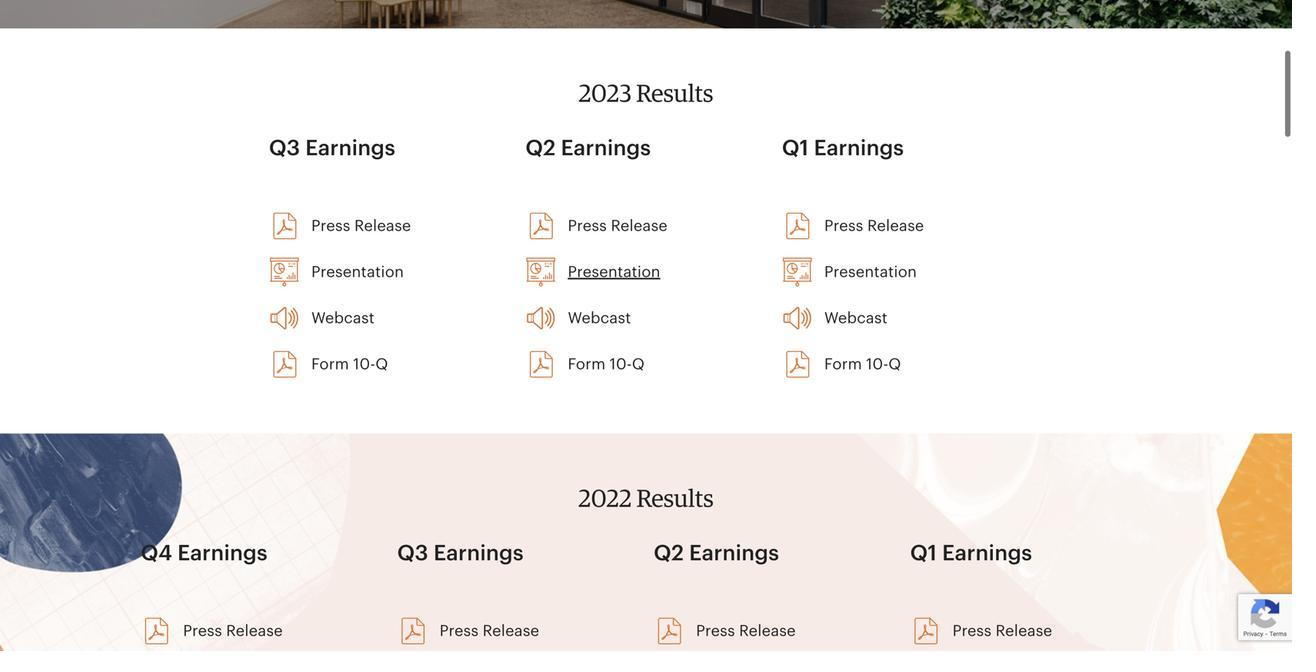 Task type: describe. For each thing, give the bounding box(es) containing it.
webcast for q1
[[824, 311, 888, 326]]

form 10-q for q2 earnings
[[568, 357, 645, 372]]

presentation for q1 earnings
[[824, 265, 917, 280]]

q1 for top q1 earnings button
[[782, 138, 809, 159]]

webcast for q2
[[568, 311, 631, 326]]

form for q2
[[568, 357, 606, 372]]

0 horizontal spatial q1 earnings
[[782, 138, 904, 159]]

q4 earnings
[[141, 543, 268, 565]]

webcast link for q1
[[782, 303, 888, 334]]

form for q3
[[311, 357, 349, 372]]

q1 for the bottom q1 earnings button
[[910, 543, 937, 565]]

q4
[[141, 543, 172, 565]]

earnings inside button
[[177, 543, 268, 565]]

1 vertical spatial q1 earnings
[[910, 543, 1032, 565]]

presentation link for q3
[[269, 257, 404, 288]]

presentation link for q2
[[525, 257, 660, 288]]

0 vertical spatial q2 earnings button
[[525, 138, 770, 183]]

results for 2022 results
[[637, 488, 714, 512]]

0 vertical spatial q1 earnings button
[[782, 138, 1026, 183]]

0 vertical spatial q2 earnings
[[525, 138, 651, 159]]

webcast link for q2
[[525, 303, 631, 334]]

presentation link for q1
[[782, 257, 917, 288]]

presentation for q3 earnings
[[311, 265, 404, 280]]

form 10-q link for q2
[[525, 349, 645, 380]]



Task type: locate. For each thing, give the bounding box(es) containing it.
press
[[311, 218, 350, 234], [568, 218, 607, 234], [824, 218, 863, 234], [183, 624, 222, 639], [440, 624, 479, 639], [696, 624, 735, 639], [953, 624, 992, 639]]

0 horizontal spatial q1
[[782, 138, 809, 159]]

0 vertical spatial results
[[636, 82, 713, 107]]

3 form 10-q link from the left
[[782, 349, 901, 380]]

results for 2023 results
[[636, 82, 713, 107]]

form 10-q for q3 earnings
[[311, 357, 388, 372]]

results right 2023 on the top left of page
[[636, 82, 713, 107]]

3 presentation link from the left
[[782, 257, 917, 288]]

2 webcast from the left
[[568, 311, 631, 326]]

2 presentation link from the left
[[525, 257, 660, 288]]

1 form from the left
[[311, 357, 349, 372]]

q3 earnings
[[269, 138, 395, 159], [397, 543, 524, 565]]

0 horizontal spatial webcast
[[311, 311, 375, 326]]

0 horizontal spatial q3 earnings
[[269, 138, 395, 159]]

1 q from the left
[[375, 357, 388, 372]]

2022 results
[[578, 488, 714, 512]]

0 vertical spatial q1 earnings
[[782, 138, 904, 159]]

3 presentation from the left
[[824, 265, 917, 280]]

q1 earnings
[[782, 138, 904, 159], [910, 543, 1032, 565]]

1 webcast link from the left
[[269, 303, 375, 334]]

2023
[[579, 82, 632, 107]]

1 10- from the left
[[353, 357, 375, 372]]

form 10-q
[[311, 357, 388, 372], [568, 357, 645, 372], [824, 357, 901, 372]]

0 horizontal spatial form 10-q link
[[269, 349, 388, 380]]

1 horizontal spatial q2
[[654, 543, 684, 565]]

0 vertical spatial q1
[[782, 138, 809, 159]]

q2 earnings
[[525, 138, 651, 159], [654, 543, 779, 565]]

2 horizontal spatial form 10-q
[[824, 357, 901, 372]]

1 horizontal spatial 10-
[[610, 357, 632, 372]]

q3
[[269, 138, 300, 159], [397, 543, 428, 565]]

0 horizontal spatial form 10-q
[[311, 357, 388, 372]]

1 horizontal spatial form 10-q
[[568, 357, 645, 372]]

1 presentation from the left
[[311, 265, 404, 280]]

1 horizontal spatial presentation link
[[525, 257, 660, 288]]

1 horizontal spatial q3 earnings
[[397, 543, 524, 565]]

press release
[[311, 218, 411, 234], [568, 218, 667, 234], [824, 218, 924, 234], [183, 624, 283, 639], [440, 624, 539, 639], [696, 624, 796, 639], [953, 624, 1052, 639]]

1 horizontal spatial q1 earnings
[[910, 543, 1032, 565]]

10- for q3 earnings
[[353, 357, 375, 372]]

1 vertical spatial q3 earnings
[[397, 543, 524, 565]]

1 horizontal spatial q1
[[910, 543, 937, 565]]

3 webcast from the left
[[824, 311, 888, 326]]

q for q1 earnings
[[888, 357, 901, 372]]

q for q2 earnings
[[632, 357, 645, 372]]

1 horizontal spatial webcast link
[[525, 303, 631, 334]]

2 horizontal spatial presentation
[[824, 265, 917, 280]]

1 vertical spatial q1 earnings button
[[910, 543, 1154, 588]]

1 results from the top
[[636, 82, 713, 107]]

webcast
[[311, 311, 375, 326], [568, 311, 631, 326], [824, 311, 888, 326]]

form 10-q for q1 earnings
[[824, 357, 901, 372]]

10- for q1 earnings
[[866, 357, 888, 372]]

3 form from the left
[[824, 357, 862, 372]]

2 q from the left
[[632, 357, 645, 372]]

2 webcast link from the left
[[525, 303, 631, 334]]

1 form 10-q from the left
[[311, 357, 388, 372]]

webcast link
[[269, 303, 375, 334], [525, 303, 631, 334], [782, 303, 888, 334]]

0 vertical spatial q3 earnings button
[[269, 138, 513, 183]]

presentation for q2 earnings
[[568, 265, 660, 280]]

q3 earnings button
[[269, 138, 513, 183], [397, 543, 641, 588]]

webcast link for q3
[[269, 303, 375, 334]]

presentation
[[311, 265, 404, 280], [568, 265, 660, 280], [824, 265, 917, 280]]

webcast for q3
[[311, 311, 375, 326]]

2022
[[578, 488, 632, 512]]

1 vertical spatial q3 earnings button
[[397, 543, 641, 588]]

0 vertical spatial q2
[[525, 138, 556, 159]]

q for q3 earnings
[[375, 357, 388, 372]]

1 horizontal spatial q
[[632, 357, 645, 372]]

presentation link
[[269, 257, 404, 288], [525, 257, 660, 288], [782, 257, 917, 288]]

0 horizontal spatial q2 earnings
[[525, 138, 651, 159]]

10- for q2 earnings
[[610, 357, 632, 372]]

1 webcast from the left
[[311, 311, 375, 326]]

q1
[[782, 138, 809, 159], [910, 543, 937, 565]]

form 10-q link for q3
[[269, 349, 388, 380]]

1 vertical spatial q1
[[910, 543, 937, 565]]

press release link
[[269, 211, 411, 241], [525, 211, 667, 241], [782, 211, 924, 241], [141, 616, 283, 647], [397, 616, 539, 647], [654, 616, 796, 647], [910, 616, 1052, 647]]

1 vertical spatial q2
[[654, 543, 684, 565]]

0 vertical spatial q3 earnings
[[269, 138, 395, 159]]

2 horizontal spatial form
[[824, 357, 862, 372]]

1 vertical spatial q2 earnings button
[[654, 543, 898, 588]]

2 horizontal spatial form 10-q link
[[782, 349, 901, 380]]

3 form 10-q from the left
[[824, 357, 901, 372]]

2023 results
[[579, 82, 713, 107]]

0 horizontal spatial presentation
[[311, 265, 404, 280]]

release
[[354, 218, 411, 234], [611, 218, 667, 234], [867, 218, 924, 234], [226, 624, 283, 639], [483, 624, 539, 639], [739, 624, 796, 639], [996, 624, 1052, 639]]

1 vertical spatial q2 earnings
[[654, 543, 779, 565]]

2 horizontal spatial webcast
[[824, 311, 888, 326]]

q2
[[525, 138, 556, 159], [654, 543, 684, 565]]

form 10-q link
[[269, 349, 388, 380], [525, 349, 645, 380], [782, 349, 901, 380]]

2 horizontal spatial 10-
[[866, 357, 888, 372]]

3 10- from the left
[[866, 357, 888, 372]]

0 horizontal spatial webcast link
[[269, 303, 375, 334]]

1 horizontal spatial q3
[[397, 543, 428, 565]]

0 horizontal spatial 10-
[[353, 357, 375, 372]]

3 webcast link from the left
[[782, 303, 888, 334]]

1 vertical spatial results
[[637, 488, 714, 512]]

form
[[311, 357, 349, 372], [568, 357, 606, 372], [824, 357, 862, 372]]

1 presentation link from the left
[[269, 257, 404, 288]]

1 form 10-q link from the left
[[269, 349, 388, 380]]

2 horizontal spatial presentation link
[[782, 257, 917, 288]]

0 horizontal spatial form
[[311, 357, 349, 372]]

form 10-q link for q1
[[782, 349, 901, 380]]

0 horizontal spatial q
[[375, 357, 388, 372]]

1 vertical spatial q3
[[397, 543, 428, 565]]

2 10- from the left
[[610, 357, 632, 372]]

0 horizontal spatial q3
[[269, 138, 300, 159]]

1 horizontal spatial q2 earnings
[[654, 543, 779, 565]]

q4 earnings button
[[141, 543, 385, 588]]

results
[[636, 82, 713, 107], [637, 488, 714, 512]]

1 horizontal spatial webcast
[[568, 311, 631, 326]]

2 horizontal spatial webcast link
[[782, 303, 888, 334]]

2 form from the left
[[568, 357, 606, 372]]

1 horizontal spatial presentation
[[568, 265, 660, 280]]

1 horizontal spatial form
[[568, 357, 606, 372]]

earnings
[[305, 138, 395, 159], [561, 138, 651, 159], [814, 138, 904, 159], [177, 543, 268, 565], [434, 543, 524, 565], [689, 543, 779, 565], [942, 543, 1032, 565]]

results right 2022
[[637, 488, 714, 512]]

2 presentation from the left
[[568, 265, 660, 280]]

2 form 10-q from the left
[[568, 357, 645, 372]]

q1 earnings button
[[782, 138, 1026, 183], [910, 543, 1154, 588]]

q2 earnings button
[[525, 138, 770, 183], [654, 543, 898, 588]]

q
[[375, 357, 388, 372], [632, 357, 645, 372], [888, 357, 901, 372]]

3 q from the left
[[888, 357, 901, 372]]

0 vertical spatial q3
[[269, 138, 300, 159]]

form for q1
[[824, 357, 862, 372]]

10-
[[353, 357, 375, 372], [610, 357, 632, 372], [866, 357, 888, 372]]

2 horizontal spatial q
[[888, 357, 901, 372]]

1 horizontal spatial form 10-q link
[[525, 349, 645, 380]]

0 horizontal spatial presentation link
[[269, 257, 404, 288]]

2 form 10-q link from the left
[[525, 349, 645, 380]]

0 horizontal spatial q2
[[525, 138, 556, 159]]

2 results from the top
[[637, 488, 714, 512]]



Task type: vqa. For each thing, say whether or not it's contained in the screenshot.
Pizza,
no



